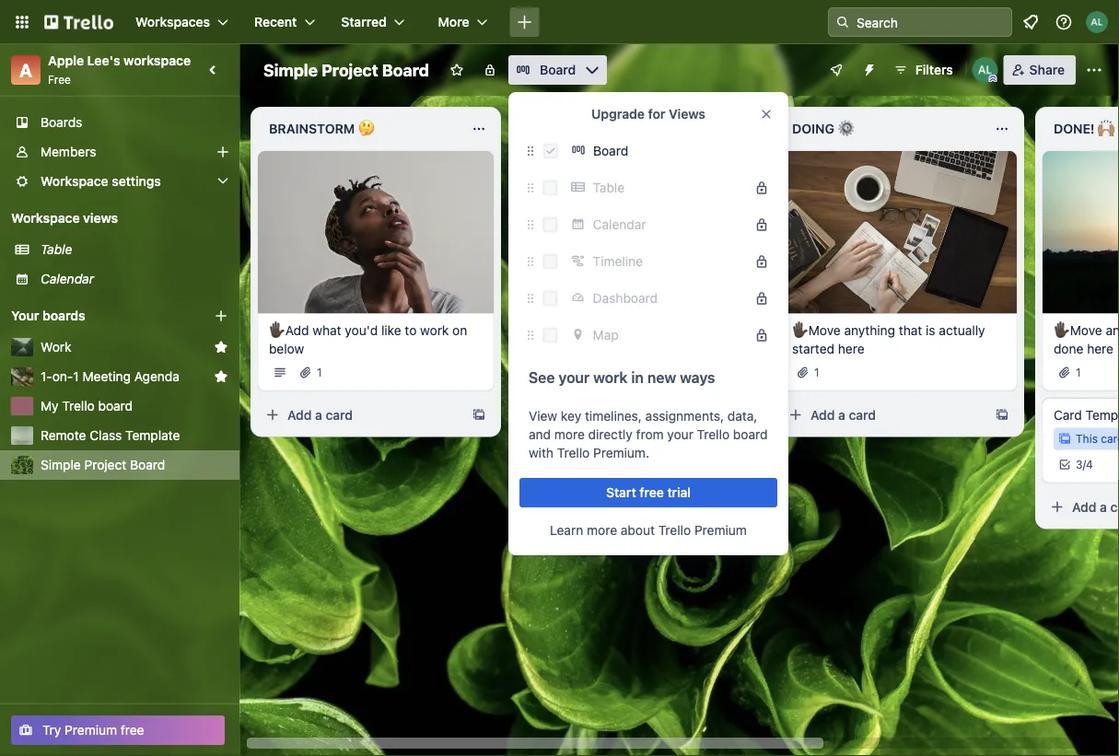Task type: vqa. For each thing, say whether or not it's contained in the screenshot.
Close popover icon
yes



Task type: locate. For each thing, give the bounding box(es) containing it.
✋🏿 inside ✋🏿 add what you'd like to work on below
[[269, 323, 282, 338]]

2 horizontal spatial a
[[839, 407, 846, 423]]

2 horizontal spatial add a card button
[[781, 400, 988, 430]]

Search field
[[850, 8, 1012, 36]]

timelines,
[[585, 409, 642, 424]]

done!
[[1054, 121, 1095, 136]]

simple down recent popup button
[[264, 60, 318, 80]]

a down what
[[315, 407, 322, 423]]

lee's
[[87, 53, 120, 68]]

0 horizontal spatial project
[[84, 457, 126, 473]]

here
[[682, 323, 708, 338], [838, 341, 865, 356]]

0 vertical spatial simple
[[264, 60, 318, 80]]

work button
[[41, 338, 206, 357]]

here right 'ready'
[[682, 323, 708, 338]]

✋🏿 for ✋🏿 add what you'd like to work on below
[[269, 323, 282, 338]]

that
[[899, 323, 923, 338]]

work left in
[[594, 369, 628, 387]]

a
[[19, 59, 32, 81]]

anything down dashboard
[[583, 323, 634, 338]]

0 horizontal spatial your
[[559, 369, 590, 387]]

add up below
[[285, 323, 309, 338]]

a
[[577, 389, 584, 404], [315, 407, 322, 423], [839, 407, 846, 423]]

board down primary "element"
[[540, 62, 576, 77]]

calendar link
[[41, 270, 228, 288]]

board down the data,
[[733, 427, 768, 442]]

simple
[[264, 60, 318, 80], [41, 457, 81, 473]]

project
[[322, 60, 378, 80], [84, 457, 126, 473]]

in
[[631, 369, 644, 387]]

simple down the remote
[[41, 457, 81, 473]]

share button
[[1004, 55, 1076, 85]]

a for ✋🏿 move anything that is actually started here
[[839, 407, 846, 423]]

1 vertical spatial free
[[121, 723, 144, 738]]

2 horizontal spatial move
[[1070, 323, 1103, 338]]

0 vertical spatial your
[[559, 369, 590, 387]]

0 horizontal spatial add a card
[[287, 407, 353, 423]]

0 vertical spatial calendar
[[593, 217, 646, 232]]

🙌🏽
[[1098, 121, 1111, 136]]

apple lee's workspace free
[[48, 53, 191, 86]]

0 horizontal spatial anything
[[583, 323, 634, 338]]

1 horizontal spatial add a card
[[549, 389, 615, 404]]

simple project board down class on the left bottom
[[41, 457, 165, 473]]

1 horizontal spatial move
[[809, 323, 841, 338]]

add a card for ✋🏿 add what you'd like to work on below
[[287, 407, 353, 423]]

0 vertical spatial more
[[555, 427, 585, 442]]

here inside ✋🏿 move anything that is actually started here
[[838, 341, 865, 356]]

0 horizontal spatial board
[[98, 398, 133, 414]]

move left 'an'
[[1070, 323, 1103, 338]]

1 horizontal spatial board
[[733, 427, 768, 442]]

0 horizontal spatial table
[[41, 242, 72, 257]]

remote class template
[[41, 428, 180, 443]]

and
[[529, 427, 551, 442]]

workspace left views
[[11, 211, 80, 226]]

0 vertical spatial simple project board
[[264, 60, 429, 80]]

0 horizontal spatial free
[[121, 723, 144, 738]]

Board name text field
[[254, 55, 439, 85]]

3 / 4
[[1076, 459, 1093, 471]]

board link
[[566, 136, 778, 166]]

move inside ✋🏿 move an
[[1070, 323, 1103, 338]]

2 ✋🏿 from the left
[[531, 323, 544, 338]]

1 ✋🏿 from the left
[[269, 323, 282, 338]]

1 right 1-
[[73, 369, 79, 384]]

trello right the my
[[62, 398, 95, 414]]

try premium free
[[42, 723, 144, 738]]

more right learn
[[587, 523, 617, 538]]

1 horizontal spatial your
[[667, 427, 694, 442]]

✋🏿 move an
[[1054, 323, 1119, 356]]

remote
[[41, 428, 86, 443]]

timeline
[[593, 254, 643, 269]]

0 horizontal spatial simple project board
[[41, 457, 165, 473]]

0 vertical spatial work
[[420, 323, 449, 338]]

calendar
[[593, 217, 646, 232], [41, 271, 94, 287]]

0 vertical spatial premium
[[695, 523, 747, 538]]

1 vertical spatial starred icon image
[[214, 369, 228, 384]]

primary element
[[0, 0, 1119, 44]]

1 down the ✋🏿 move an link
[[1076, 366, 1081, 379]]

here right started
[[838, 341, 865, 356]]

simple project board down starred on the top
[[264, 60, 429, 80]]

1 vertical spatial board
[[733, 427, 768, 442]]

1 vertical spatial your
[[667, 427, 694, 442]]

1 vertical spatial table
[[41, 242, 72, 257]]

3 ✋🏿 from the left
[[792, 323, 805, 338]]

class
[[90, 428, 122, 443]]

settings
[[112, 174, 161, 189]]

a down ✋🏿 move anything that is actually started here on the right top
[[839, 407, 846, 423]]

2 move from the left
[[809, 323, 841, 338]]

1 vertical spatial here
[[838, 341, 865, 356]]

board down upgrade at the top right
[[593, 143, 629, 158]]

✋🏿 up see
[[531, 323, 544, 338]]

1 vertical spatial simple
[[41, 457, 81, 473]]

work
[[420, 323, 449, 338], [594, 369, 628, 387]]

premium right try
[[65, 723, 117, 738]]

move left map
[[547, 323, 579, 338]]

on
[[452, 323, 467, 338]]

table down workspace views
[[41, 242, 72, 257]]

more
[[555, 427, 585, 442], [587, 523, 617, 538]]

free left 'trial'
[[640, 485, 664, 500]]

project down starred on the top
[[322, 60, 378, 80]]

1 anything from the left
[[583, 323, 634, 338]]

simple project board link
[[41, 456, 228, 475]]

more down key
[[555, 427, 585, 442]]

1 horizontal spatial simple
[[264, 60, 318, 80]]

1 horizontal spatial anything
[[844, 323, 896, 338]]

move up started
[[809, 323, 841, 338]]

is
[[926, 323, 936, 338]]

project down class on the left bottom
[[84, 457, 126, 473]]

calendar up boards
[[41, 271, 94, 287]]

0 notifications image
[[1020, 11, 1042, 33]]

your
[[559, 369, 590, 387], [667, 427, 694, 442]]

add a card down below
[[287, 407, 353, 423]]

0 vertical spatial here
[[682, 323, 708, 338]]

trello right about
[[659, 523, 691, 538]]

brainstorm
[[269, 121, 355, 136]]

your down assignments,
[[667, 427, 694, 442]]

✋🏿 inside ✋🏿 move anything 'ready' here link
[[531, 323, 544, 338]]

anything for that
[[844, 323, 896, 338]]

starred icon image
[[214, 340, 228, 355], [214, 369, 228, 384]]

✋🏿 move anything that is actually started here
[[792, 323, 985, 356]]

trial
[[667, 485, 691, 500]]

show menu image
[[1085, 61, 1104, 79]]

1 horizontal spatial free
[[640, 485, 664, 500]]

2 anything from the left
[[844, 323, 896, 338]]

add a card for ✋🏿 move anything that is actually started here
[[811, 407, 876, 423]]

0 horizontal spatial add a card button
[[258, 400, 464, 430]]

board up 'remote class template'
[[98, 398, 133, 414]]

1 vertical spatial simple project board
[[41, 457, 165, 473]]

search image
[[836, 15, 850, 29]]

anything inside ✋🏿 move anything that is actually started here
[[844, 323, 896, 338]]

0 vertical spatial starred icon image
[[214, 340, 228, 355]]

workspace
[[41, 174, 108, 189], [11, 211, 80, 226]]

4 ✋🏿 from the left
[[1054, 323, 1067, 338]]

anything for 'ready'
[[583, 323, 634, 338]]

move for ✋🏿 move an
[[1070, 323, 1103, 338]]

card right this
[[1101, 433, 1119, 446]]

✋🏿 left 'an'
[[1054, 323, 1067, 338]]

add a card up key
[[549, 389, 615, 404]]

create from template… image
[[995, 408, 1010, 423]]

anything left that
[[844, 323, 896, 338]]

board inside button
[[540, 62, 576, 77]]

more button
[[427, 7, 499, 37]]

0 vertical spatial project
[[322, 60, 378, 80]]

0 horizontal spatial calendar
[[41, 271, 94, 287]]

0 vertical spatial board
[[98, 398, 133, 414]]

ways
[[680, 369, 715, 387]]

1 down what
[[317, 366, 322, 379]]

premium
[[695, 523, 747, 538], [65, 723, 117, 738]]

my
[[41, 398, 59, 414]]

DOING ⚙️ text field
[[781, 114, 984, 144]]

templ
[[1086, 407, 1119, 423]]

boards link
[[0, 108, 240, 137]]

'ready'
[[637, 323, 678, 338]]

filters
[[916, 62, 953, 77]]

🤔
[[358, 121, 371, 136]]

0 vertical spatial workspace
[[41, 174, 108, 189]]

/
[[1083, 459, 1086, 471]]

1 vertical spatial workspace
[[11, 211, 80, 226]]

1 horizontal spatial here
[[838, 341, 865, 356]]

trello down assignments,
[[697, 427, 730, 442]]

map
[[593, 328, 619, 343]]

upgrade
[[592, 106, 645, 122]]

create from template… image
[[472, 408, 486, 423]]

DONE! 🙌🏽 text field
[[1043, 114, 1119, 144]]

0 horizontal spatial a
[[315, 407, 322, 423]]

move for ✋🏿 move anything that is actually started here
[[809, 323, 841, 338]]

✋🏿 inside ✋🏿 move anything that is actually started here
[[792, 323, 805, 338]]

0 horizontal spatial simple
[[41, 457, 81, 473]]

apple lee (applelee29) image
[[973, 57, 998, 83]]

✋🏿 up started
[[792, 323, 805, 338]]

workspace down members
[[41, 174, 108, 189]]

simple project board
[[264, 60, 429, 80], [41, 457, 165, 473]]

workspace for workspace views
[[11, 211, 80, 226]]

move for ✋🏿 move anything 'ready' here
[[547, 323, 579, 338]]

start free trial
[[606, 485, 691, 500]]

1 move from the left
[[547, 323, 579, 338]]

1 horizontal spatial calendar
[[593, 217, 646, 232]]

BRAINSTORM 🤔 text field
[[258, 114, 461, 144]]

directly
[[588, 427, 633, 442]]

add inside ✋🏿 add what you'd like to work on below
[[285, 323, 309, 338]]

workspace views
[[11, 211, 118, 226]]

add a card down started
[[811, 407, 876, 423]]

✋🏿 inside ✋🏿 move an
[[1054, 323, 1067, 338]]

move inside ✋🏿 move anything 'ready' here link
[[547, 323, 579, 338]]

2 horizontal spatial add a card
[[811, 407, 876, 423]]

trello
[[62, 398, 95, 414], [697, 427, 730, 442], [557, 445, 590, 461], [659, 523, 691, 538]]

move inside ✋🏿 move anything that is actually started here
[[809, 323, 841, 338]]

agenda
[[134, 369, 180, 384]]

1 vertical spatial premium
[[65, 723, 117, 738]]

1
[[317, 366, 322, 379], [814, 366, 820, 379], [1076, 366, 1081, 379], [73, 369, 79, 384]]

card templ link
[[1054, 406, 1119, 424]]

board inside view key timelines, assignments, data, and more directly from your trello board with trello premium.
[[733, 427, 768, 442]]

your inside view key timelines, assignments, data, and more directly from your trello board with trello premium.
[[667, 427, 694, 442]]

board left star or unstar board icon
[[382, 60, 429, 80]]

✋🏿 for ✋🏿 move an
[[1054, 323, 1067, 338]]

your right see
[[559, 369, 590, 387]]

1 vertical spatial calendar
[[41, 271, 94, 287]]

✋🏿
[[269, 323, 282, 338], [531, 323, 544, 338], [792, 323, 805, 338], [1054, 323, 1067, 338]]

1 horizontal spatial more
[[587, 523, 617, 538]]

✋🏿 add what you'd like to work on below link
[[269, 321, 483, 358]]

✋🏿 up below
[[269, 323, 282, 338]]

add a card button down ✋🏿 move anything that is actually started here on the right top
[[781, 400, 988, 430]]

premium down start free trial link
[[695, 523, 747, 538]]

add a card button up directly
[[520, 382, 726, 412]]

✋🏿 move anything 'ready' here
[[531, 323, 708, 338]]

2 starred icon image from the top
[[214, 369, 228, 384]]

0 horizontal spatial more
[[555, 427, 585, 442]]

1 horizontal spatial premium
[[695, 523, 747, 538]]

about
[[621, 523, 655, 538]]

meeting
[[82, 369, 131, 384]]

1 inside button
[[73, 369, 79, 384]]

free
[[640, 485, 664, 500], [121, 723, 144, 738]]

1 starred icon image from the top
[[214, 340, 228, 355]]

work right to
[[420, 323, 449, 338]]

card down ✋🏿 add what you'd like to work on below
[[326, 407, 353, 423]]

starred icon image for work
[[214, 340, 228, 355]]

1 horizontal spatial work
[[594, 369, 628, 387]]

0 horizontal spatial work
[[420, 323, 449, 338]]

your boards
[[11, 308, 85, 323]]

trello right with
[[557, 445, 590, 461]]

add a card button for ✋🏿 move anything that is actually started here
[[781, 400, 988, 430]]

a up key
[[577, 389, 584, 404]]

with
[[529, 445, 554, 461]]

free right try
[[121, 723, 144, 738]]

⚙️
[[838, 121, 851, 136]]

✋🏿 move anything 'ready' here link
[[531, 321, 744, 340]]

calendar up timeline
[[593, 217, 646, 232]]

card templ
[[1054, 407, 1119, 423]]

3 move from the left
[[1070, 323, 1103, 338]]

table down board link
[[593, 180, 625, 195]]

starred
[[341, 14, 387, 29]]

work inside ✋🏿 add what you'd like to work on below
[[420, 323, 449, 338]]

1 horizontal spatial table
[[593, 180, 625, 195]]

1 horizontal spatial simple project board
[[264, 60, 429, 80]]

key
[[561, 409, 582, 424]]

remote class template link
[[41, 427, 228, 445]]

more inside view key timelines, assignments, data, and more directly from your trello board with trello premium.
[[555, 427, 585, 442]]

0 horizontal spatial premium
[[65, 723, 117, 738]]

share
[[1030, 62, 1065, 77]]

workspace inside dropdown button
[[41, 174, 108, 189]]

1 horizontal spatial project
[[322, 60, 378, 80]]

add a card button down ✋🏿 add what you'd like to work on below
[[258, 400, 464, 430]]

0 horizontal spatial move
[[547, 323, 579, 338]]

add a card button
[[520, 382, 726, 412], [258, 400, 464, 430], [781, 400, 988, 430]]



Task type: describe. For each thing, give the bounding box(es) containing it.
on-
[[52, 369, 73, 384]]

like
[[381, 323, 401, 338]]

actually
[[939, 323, 985, 338]]

workspace settings
[[41, 174, 161, 189]]

0 horizontal spatial here
[[682, 323, 708, 338]]

free
[[48, 73, 71, 86]]

recent button
[[243, 7, 326, 37]]

calendar inside calendar link
[[41, 271, 94, 287]]

table link
[[41, 240, 228, 259]]

data,
[[728, 409, 758, 424]]

this member is an admin of this board. image
[[989, 75, 998, 83]]

automation image
[[855, 55, 881, 81]]

✋🏿 for ✋🏿 move anything that is actually started here
[[792, 323, 805, 338]]

started
[[792, 341, 835, 356]]

from
[[636, 427, 664, 442]]

private image
[[483, 63, 498, 77]]

1 vertical spatial work
[[594, 369, 628, 387]]

workspaces
[[135, 14, 210, 29]]

workspaces button
[[124, 7, 240, 37]]

workspace for workspace settings
[[41, 174, 108, 189]]

learn
[[550, 523, 584, 538]]

create board or workspace image
[[515, 13, 534, 31]]

upgrade for views
[[592, 106, 706, 122]]

starred icon image for 1-on-1 meeting agenda
[[214, 369, 228, 384]]

board down the template
[[130, 457, 165, 473]]

boards
[[41, 115, 82, 130]]

members
[[41, 144, 96, 159]]

see
[[529, 369, 555, 387]]

an
[[1106, 323, 1119, 338]]

apple lee's workspace link
[[48, 53, 191, 68]]

workspace navigation collapse icon image
[[201, 57, 227, 83]]

open information menu image
[[1055, 13, 1073, 31]]

add board image
[[214, 309, 228, 323]]

to
[[405, 323, 417, 338]]

1 vertical spatial project
[[84, 457, 126, 473]]

back to home image
[[44, 7, 113, 37]]

view
[[529, 409, 558, 424]]

views
[[669, 106, 706, 122]]

premium.
[[593, 445, 650, 461]]

view key timelines, assignments, data, and more directly from your trello board with trello premium.
[[529, 409, 768, 461]]

this
[[1076, 433, 1098, 446]]

filters button
[[888, 55, 959, 85]]

start
[[606, 485, 636, 500]]

for
[[648, 106, 666, 122]]

your
[[11, 308, 39, 323]]

add up key
[[549, 389, 574, 404]]

card
[[1054, 407, 1082, 423]]

add down started
[[811, 407, 835, 423]]

workspace settings button
[[0, 167, 240, 196]]

4
[[1086, 459, 1093, 471]]

you'd
[[345, 323, 378, 338]]

0 vertical spatial table
[[593, 180, 625, 195]]

this card
[[1076, 433, 1119, 446]]

1-on-1 meeting agenda
[[41, 369, 180, 384]]

close popover image
[[759, 107, 774, 122]]

apple lee (applelee29) image
[[1086, 11, 1108, 33]]

simple inside simple project board link
[[41, 457, 81, 473]]

a for ✋🏿 add what you'd like to work on below
[[315, 407, 322, 423]]

project inside board name text box
[[322, 60, 378, 80]]

3
[[1076, 459, 1083, 471]]

template
[[125, 428, 180, 443]]

what
[[313, 323, 341, 338]]

my trello board
[[41, 398, 133, 414]]

views
[[83, 211, 118, 226]]

workspace
[[124, 53, 191, 68]]

free inside button
[[121, 723, 144, 738]]

work
[[41, 340, 71, 355]]

✋🏿 for ✋🏿 move anything 'ready' here
[[531, 323, 544, 338]]

your boards with 5 items element
[[11, 305, 186, 327]]

1-on-1 meeting agenda button
[[41, 368, 206, 386]]

assignments,
[[646, 409, 724, 424]]

more
[[438, 14, 469, 29]]

doing ⚙️
[[792, 121, 851, 136]]

simple inside board name text box
[[264, 60, 318, 80]]

card down ✋🏿 move anything that is actually started here on the right top
[[849, 407, 876, 423]]

1 vertical spatial more
[[587, 523, 617, 538]]

trello inside 'link'
[[62, 398, 95, 414]]

1-
[[41, 369, 52, 384]]

simple project board inside board name text box
[[264, 60, 429, 80]]

1 horizontal spatial a
[[577, 389, 584, 404]]

apple
[[48, 53, 84, 68]]

✋🏿 add what you'd like to work on below
[[269, 323, 467, 356]]

start free trial link
[[520, 478, 778, 508]]

power ups image
[[829, 63, 844, 77]]

new
[[648, 369, 676, 387]]

1 horizontal spatial add a card button
[[520, 382, 726, 412]]

dashboard
[[593, 291, 658, 306]]

done! 🙌🏽
[[1054, 121, 1111, 136]]

board inside 'link'
[[98, 398, 133, 414]]

add down below
[[287, 407, 312, 423]]

try premium free button
[[11, 716, 225, 745]]

board inside text box
[[382, 60, 429, 80]]

members link
[[0, 137, 240, 167]]

1 down started
[[814, 366, 820, 379]]

a link
[[11, 55, 41, 85]]

my trello board link
[[41, 397, 228, 416]]

add a card button for ✋🏿 add what you'd like to work on below
[[258, 400, 464, 430]]

doing
[[792, 121, 835, 136]]

learn more about trello premium link
[[550, 521, 747, 540]]

board button
[[509, 55, 607, 85]]

card up timelines,
[[587, 389, 615, 404]]

premium inside button
[[65, 723, 117, 738]]

0 vertical spatial free
[[640, 485, 664, 500]]

star or unstar board image
[[450, 63, 464, 77]]

✋🏿 move an link
[[1054, 321, 1119, 358]]



